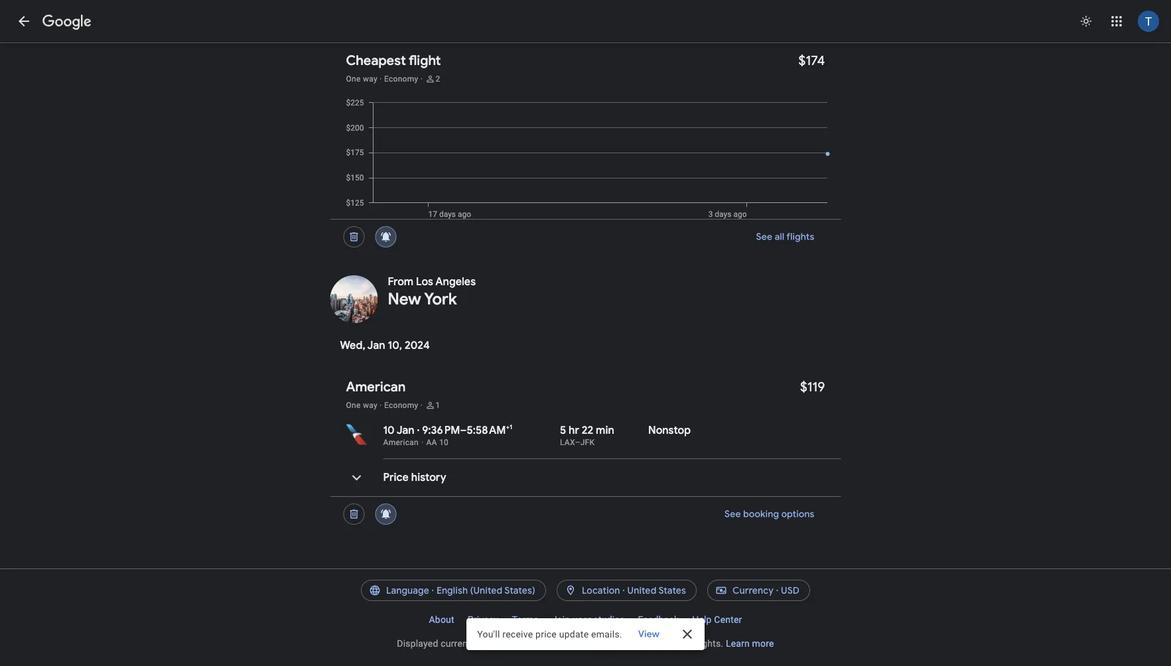 Task type: describe. For each thing, give the bounding box(es) containing it.
york
[[424, 289, 457, 309]]

studies
[[594, 614, 625, 625]]

los
[[416, 275, 434, 289]]

jan for wed,
[[368, 339, 386, 353]]

english (united states)
[[437, 585, 536, 597]]

from
[[388, 275, 414, 289]]

user
[[573, 614, 591, 625]]

change appearance image
[[1071, 5, 1103, 37]]

all
[[775, 231, 785, 243]]

1 inside 9:36 pm – 5:58 am + 1
[[510, 423, 513, 432]]

feedback link
[[632, 609, 686, 631]]

way for american
[[363, 401, 378, 410]]

see for see booking options
[[725, 509, 741, 520]]

new
[[388, 289, 421, 309]]

join
[[552, 614, 570, 625]]

learn more link
[[726, 638, 775, 649]]

price history graph application
[[341, 98, 841, 219]]

about link
[[423, 609, 461, 631]]

help center
[[693, 614, 743, 625]]

used
[[619, 638, 639, 649]]

aa 10
[[426, 438, 449, 447]]

jan for 10
[[397, 424, 415, 437]]

purchase
[[653, 638, 692, 649]]

location
[[582, 585, 620, 597]]

feedback
[[638, 614, 679, 625]]

economy for cheapest flight
[[384, 74, 419, 84]]

$119
[[801, 378, 826, 395]]

1 vertical spatial american
[[383, 438, 419, 447]]

disable email notifications for solution, one way trip from los angeles to new york.wed, jan 10, 2024 image
[[370, 499, 402, 530]]

5 hr 22 min lax – jfk
[[560, 424, 615, 447]]

price
[[536, 629, 557, 640]]

language
[[386, 585, 429, 597]]

booking
[[744, 509, 779, 520]]

differ
[[508, 638, 531, 649]]

help center link
[[686, 609, 749, 631]]

displayed currencies may differ from the currencies used to purchase flights. learn more
[[397, 638, 775, 649]]

price history graph image
[[341, 98, 841, 219]]

see all flights
[[756, 231, 815, 243]]

flight
[[409, 52, 441, 69]]

you'll receive price update emails.
[[477, 629, 623, 640]]

united
[[628, 585, 657, 597]]

update
[[559, 629, 589, 640]]

1 horizontal spatial 10
[[439, 438, 449, 447]]

price
[[383, 471, 409, 485]]

one way economy for cheapest flight
[[346, 74, 419, 84]]

see booking options
[[725, 509, 815, 520]]

(united
[[470, 585, 503, 597]]

1 currencies from the left
[[441, 638, 485, 649]]

states
[[659, 585, 686, 597]]

you'll
[[477, 629, 500, 640]]

9:36 pm – 5:58 am + 1
[[422, 423, 513, 437]]

disable email notifications for solution, one way trip from los angeles to new york or newark.tue, nov 7 image
[[370, 221, 402, 253]]

go back image
[[16, 13, 32, 29]]

one for american
[[346, 401, 361, 410]]

emails.
[[592, 629, 623, 640]]

– inside 5 hr 22 min lax – jfk
[[575, 438, 581, 447]]

from
[[533, 638, 554, 649]]

english
[[437, 585, 468, 597]]

way for cheapest flight
[[363, 74, 378, 84]]

united states
[[628, 585, 686, 597]]

5:58 am
[[467, 424, 506, 437]]

$174
[[799, 52, 826, 69]]

join user studies link
[[545, 609, 632, 631]]

price history
[[383, 471, 446, 485]]

wed, jan 10, 2024
[[340, 339, 430, 353]]

2
[[436, 74, 440, 84]]

more
[[753, 638, 775, 649]]

options
[[782, 509, 815, 520]]

9:36 pm
[[422, 424, 460, 437]]

0 horizontal spatial 1
[[436, 401, 440, 410]]



Task type: locate. For each thing, give the bounding box(es) containing it.
0 horizontal spatial –
[[460, 424, 467, 437]]

10 right airline logo
[[383, 424, 395, 437]]

2 passengers text field
[[436, 74, 440, 84]]

way
[[363, 74, 378, 84], [363, 401, 378, 410]]

displayed
[[397, 638, 438, 649]]

jan
[[368, 339, 386, 353], [397, 424, 415, 437]]

cheapest
[[346, 52, 406, 69]]

2 economy from the top
[[384, 401, 419, 410]]

aa
[[426, 438, 437, 447]]

174 US dollars text field
[[799, 52, 826, 69]]

0 horizontal spatial 10
[[383, 424, 395, 437]]

0 vertical spatial one
[[346, 74, 361, 84]]

2024
[[405, 339, 430, 353]]

2 currencies from the left
[[572, 638, 616, 649]]

1 vertical spatial way
[[363, 401, 378, 410]]

american down 10 jan at left
[[383, 438, 419, 447]]

0 vertical spatial 10
[[383, 424, 395, 437]]

0 horizontal spatial jan
[[368, 339, 386, 353]]

1 horizontal spatial –
[[575, 438, 581, 447]]

join user studies
[[552, 614, 625, 625]]

– inside 9:36 pm – 5:58 am + 1
[[460, 424, 467, 437]]

1 vertical spatial jan
[[397, 424, 415, 437]]

american down wed, jan 10, 2024
[[346, 378, 406, 395]]

jan left 10, on the left bottom of page
[[368, 339, 386, 353]]

1 vertical spatial one way economy
[[346, 401, 419, 410]]

price history graph image
[[341, 462, 373, 494]]

one way economy
[[346, 74, 419, 84], [346, 401, 419, 410]]

1 vertical spatial 10
[[439, 438, 449, 447]]

economy up 10 jan at left
[[384, 401, 419, 410]]

learn
[[726, 638, 750, 649]]

2 one way economy from the top
[[346, 401, 419, 410]]

1 horizontal spatial jan
[[397, 424, 415, 437]]

receive
[[503, 629, 533, 640]]

1 economy from the top
[[384, 74, 419, 84]]

the
[[556, 638, 569, 649]]

cheapest flight
[[346, 52, 441, 69]]

view button
[[628, 623, 670, 647]]

22
[[582, 424, 594, 437]]

10
[[383, 424, 395, 437], [439, 438, 449, 447]]

1 vertical spatial 1
[[510, 423, 513, 432]]

hr
[[569, 424, 580, 437]]

one way economy for american
[[346, 401, 419, 410]]

nonstop
[[649, 424, 691, 437]]

1 vertical spatial see
[[725, 509, 741, 520]]

one
[[346, 74, 361, 84], [346, 401, 361, 410]]

may
[[488, 638, 506, 649]]

10 jan
[[383, 424, 415, 437]]

way up airline logo
[[363, 401, 378, 410]]

states)
[[505, 585, 536, 597]]

economy down cheapest flight on the left top of page
[[384, 74, 419, 84]]

0 vertical spatial one way economy
[[346, 74, 419, 84]]

+
[[506, 423, 510, 432]]

jfk
[[581, 438, 595, 447]]

min
[[596, 424, 615, 437]]

1 up 9:36 pm
[[436, 401, 440, 410]]

–
[[460, 424, 467, 437], [575, 438, 581, 447]]

american
[[346, 378, 406, 395], [383, 438, 419, 447]]

to
[[642, 638, 650, 649]]

terms link
[[505, 609, 545, 631]]

10,
[[388, 339, 402, 353]]

currency
[[733, 585, 774, 597]]

currencies
[[441, 638, 485, 649], [572, 638, 616, 649]]

1 right 5:58 am
[[510, 423, 513, 432]]

1 passenger text field
[[436, 400, 440, 411]]

0 vertical spatial jan
[[368, 339, 386, 353]]

2 one from the top
[[346, 401, 361, 410]]

see for see all flights
[[756, 231, 773, 243]]

5
[[560, 424, 566, 437]]

airline logo image
[[346, 424, 367, 445]]

1
[[436, 401, 440, 410], [510, 423, 513, 432]]

2 way from the top
[[363, 401, 378, 410]]

flights.
[[694, 638, 724, 649]]

0 vertical spatial economy
[[384, 74, 419, 84]]

0 horizontal spatial currencies
[[441, 638, 485, 649]]

angeles
[[436, 275, 476, 289]]

about
[[429, 614, 455, 625]]

0 vertical spatial see
[[756, 231, 773, 243]]

1 vertical spatial economy
[[384, 401, 419, 410]]

economy
[[384, 74, 419, 84], [384, 401, 419, 410]]

see left all
[[756, 231, 773, 243]]

10 right the "aa"
[[439, 438, 449, 447]]

one up airline logo
[[346, 401, 361, 410]]

economy for american
[[384, 401, 419, 410]]

one way economy down "cheapest"
[[346, 74, 419, 84]]

1 vertical spatial one
[[346, 401, 361, 410]]

privacy link
[[461, 609, 505, 631]]

currencies down privacy link
[[441, 638, 485, 649]]

remove saved flight, one way trip from los angeles to new york or newark.tue, nov 7 image
[[338, 221, 370, 253]]

from los angeles new york
[[388, 275, 476, 309]]

usd
[[781, 585, 800, 597]]

flights
[[787, 231, 815, 243]]

 image
[[417, 424, 420, 437]]

0 horizontal spatial see
[[725, 509, 741, 520]]

view status
[[467, 619, 705, 651]]

1 horizontal spatial 1
[[510, 423, 513, 432]]

remove saved flight, one way trip from los angeles to new york.wed, jan 10, 2024 image
[[338, 499, 370, 530]]

0 vertical spatial 1
[[436, 401, 440, 410]]

terms
[[512, 614, 539, 625]]

one down "cheapest"
[[346, 74, 361, 84]]

privacy
[[468, 614, 499, 625]]

wed,
[[340, 339, 366, 353]]

see
[[756, 231, 773, 243], [725, 509, 741, 520]]

0 vertical spatial american
[[346, 378, 406, 395]]

one for cheapest flight
[[346, 74, 361, 84]]

one way economy up 10 jan at left
[[346, 401, 419, 410]]

lax
[[560, 438, 575, 447]]

1 vertical spatial –
[[575, 438, 581, 447]]

way down "cheapest"
[[363, 74, 378, 84]]

1 horizontal spatial currencies
[[572, 638, 616, 649]]

view
[[638, 629, 660, 641]]

0 vertical spatial way
[[363, 74, 378, 84]]

1 one way economy from the top
[[346, 74, 419, 84]]

see left booking
[[725, 509, 741, 520]]

jan left 9:36 pm
[[397, 424, 415, 437]]

help
[[693, 614, 712, 625]]

1 horizontal spatial see
[[756, 231, 773, 243]]

center
[[715, 614, 743, 625]]

119 US dollars text field
[[801, 378, 826, 395]]

history
[[411, 471, 446, 485]]

1 one from the top
[[346, 74, 361, 84]]

currencies down the join user studies link in the bottom of the page
[[572, 638, 616, 649]]

1 way from the top
[[363, 74, 378, 84]]

0 vertical spatial –
[[460, 424, 467, 437]]



Task type: vqa. For each thing, say whether or not it's contained in the screenshot.
VIEW status at the bottom
yes



